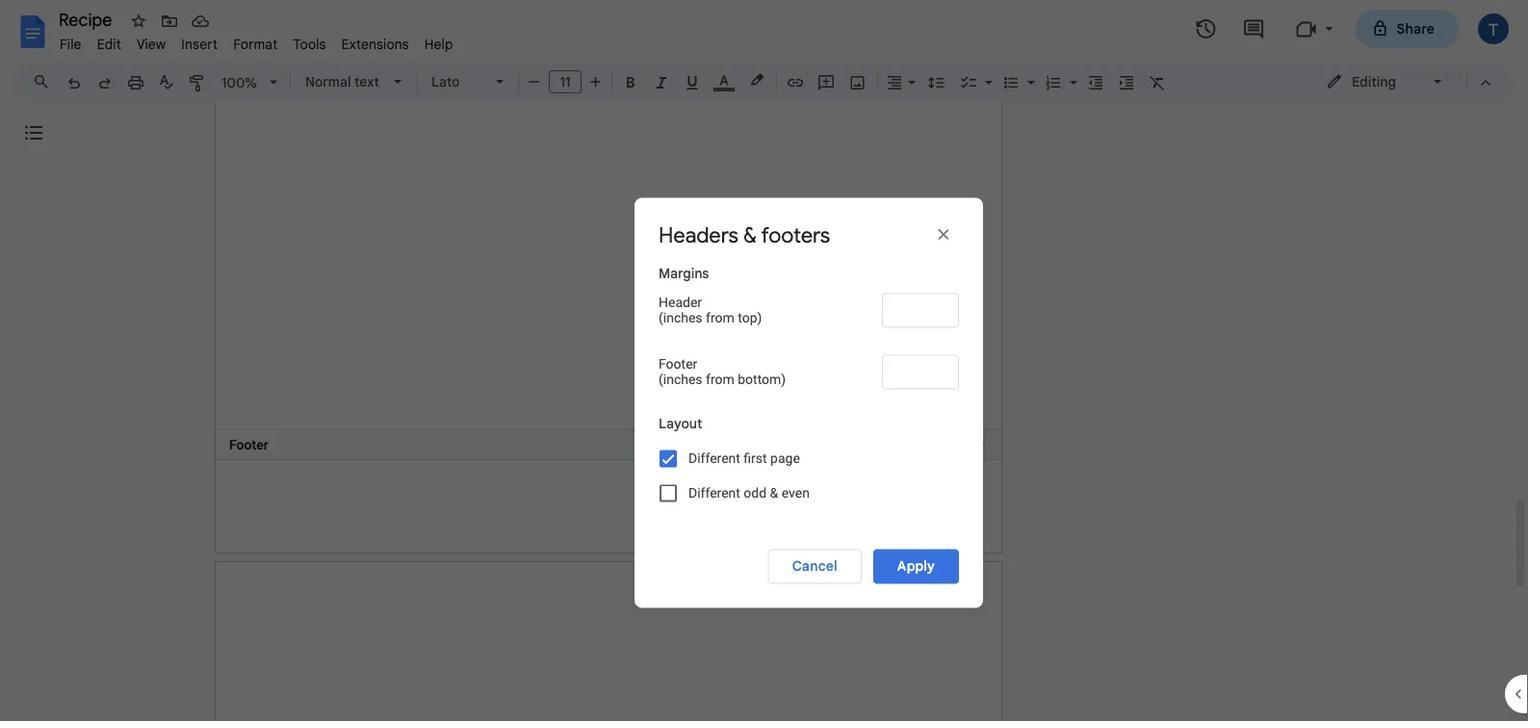 Task type: describe. For each thing, give the bounding box(es) containing it.
layout
[[659, 416, 703, 433]]

& inside layout group
[[770, 486, 779, 502]]

footer (inches from bottom)
[[659, 356, 786, 388]]

margins group
[[659, 264, 960, 414]]

menu bar inside menu bar banner
[[52, 25, 461, 57]]

(inches for footer
[[659, 372, 703, 388]]

cancel
[[793, 558, 838, 575]]

apply button
[[874, 550, 960, 584]]

menu bar banner
[[0, 0, 1529, 722]]

even
[[782, 486, 810, 502]]

different odd & even
[[689, 486, 810, 502]]

footer for footer (inches from bottom)
[[659, 356, 698, 372]]

headers
[[659, 222, 739, 249]]

odd
[[744, 486, 767, 502]]

layout heading
[[659, 415, 960, 442]]

apply
[[898, 558, 936, 575]]

different for different odd & even
[[689, 486, 741, 502]]

different for different first page
[[689, 451, 741, 467]]

Menus field
[[24, 68, 66, 95]]

header (inches from top)
[[659, 295, 762, 326]]

Different first page checkbox
[[660, 450, 677, 468]]

Different odd & even checkbox
[[660, 485, 677, 502]]

bottom)
[[738, 372, 786, 388]]

page
[[771, 451, 800, 467]]

Star checkbox
[[125, 8, 152, 35]]

from for top)
[[706, 310, 735, 326]]

(inches for header
[[659, 310, 703, 326]]

none text field inside margins group
[[883, 293, 960, 328]]

0 vertical spatial &
[[744, 222, 757, 249]]

from for bottom)
[[706, 372, 735, 388]]



Task type: vqa. For each thing, say whether or not it's contained in the screenshot.
Text Field
yes



Task type: locate. For each thing, give the bounding box(es) containing it.
(inches inside header (inches from top)
[[659, 310, 703, 326]]

1 vertical spatial footer
[[229, 437, 268, 453]]

(inches inside the footer (inches from bottom)
[[659, 372, 703, 388]]

0 vertical spatial from
[[706, 310, 735, 326]]

1 vertical spatial &
[[770, 486, 779, 502]]

main toolbar
[[57, 0, 1173, 399]]

1 vertical spatial from
[[706, 372, 735, 388]]

none text field inside margins group
[[883, 355, 960, 390]]

headers & footers heading
[[659, 222, 852, 249]]

1 vertical spatial (inches
[[659, 372, 703, 388]]

different left odd
[[689, 486, 741, 502]]

layout group
[[659, 415, 960, 527]]

0 vertical spatial (inches
[[659, 310, 703, 326]]

first
[[744, 451, 768, 467]]

cancel button
[[769, 550, 862, 584]]

2 different from the top
[[689, 486, 741, 502]]

(inches down margins
[[659, 310, 703, 326]]

from
[[706, 310, 735, 326], [706, 372, 735, 388]]

None text field
[[883, 355, 960, 390]]

& left footers
[[744, 222, 757, 249]]

footer
[[659, 356, 698, 372], [229, 437, 268, 453]]

headers & footers application
[[0, 0, 1529, 722]]

1 horizontal spatial &
[[770, 486, 779, 502]]

0 horizontal spatial &
[[744, 222, 757, 249]]

from inside the footer (inches from bottom)
[[706, 372, 735, 388]]

from inside header (inches from top)
[[706, 310, 735, 326]]

2 (inches from the top
[[659, 372, 703, 388]]

2 from from the top
[[706, 372, 735, 388]]

Rename text field
[[52, 8, 123, 31]]

from left 'top)'
[[706, 310, 735, 326]]

1 from from the top
[[706, 310, 735, 326]]

footers
[[762, 222, 831, 249]]

top)
[[738, 310, 762, 326]]

different left first
[[689, 451, 741, 467]]

margins
[[659, 265, 710, 282]]

&
[[744, 222, 757, 249], [770, 486, 779, 502]]

(inches
[[659, 310, 703, 326], [659, 372, 703, 388]]

0 vertical spatial footer
[[659, 356, 698, 372]]

footer inside the footer (inches from bottom)
[[659, 356, 698, 372]]

different
[[689, 451, 741, 467], [689, 486, 741, 502]]

headers & footers dialog
[[635, 198, 984, 608]]

footer for footer
[[229, 437, 268, 453]]

1 vertical spatial different
[[689, 486, 741, 502]]

from left bottom)
[[706, 372, 735, 388]]

(inches up layout
[[659, 372, 703, 388]]

None text field
[[883, 293, 960, 328]]

1 different from the top
[[689, 451, 741, 467]]

header
[[659, 295, 702, 311]]

menu bar
[[52, 25, 461, 57]]

1 (inches from the top
[[659, 310, 703, 326]]

0 vertical spatial different
[[689, 451, 741, 467]]

share. private to only me. image
[[1372, 20, 1390, 37]]

margins heading
[[659, 264, 960, 291]]

0 horizontal spatial footer
[[229, 437, 268, 453]]

& right odd
[[770, 486, 779, 502]]

different first page
[[689, 451, 800, 467]]

1 horizontal spatial footer
[[659, 356, 698, 372]]

headers & footers
[[659, 222, 831, 249]]



